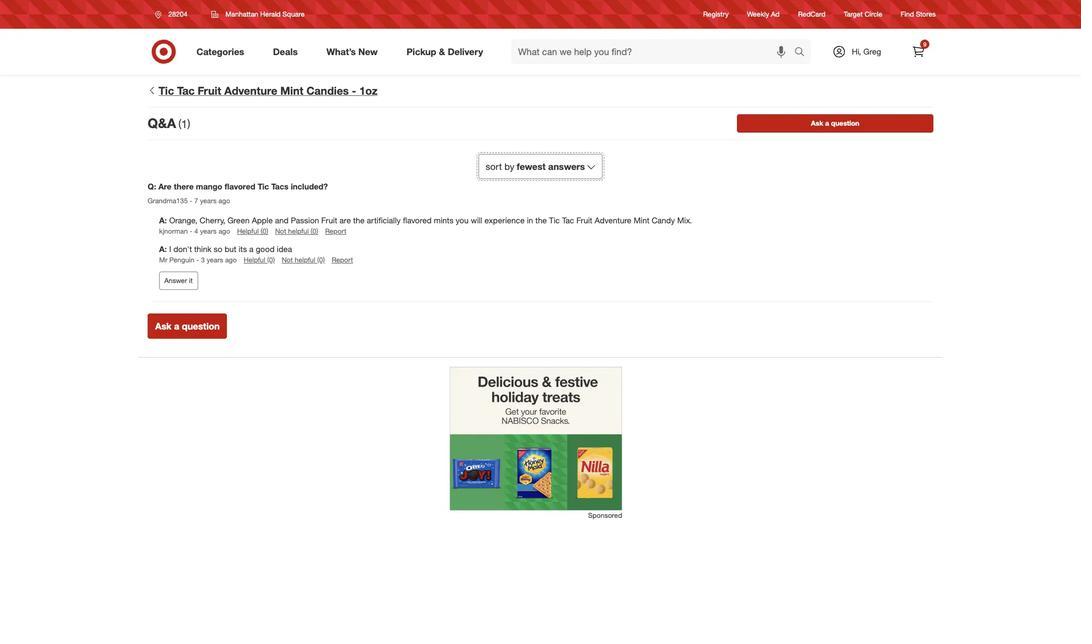 Task type: vqa. For each thing, say whether or not it's contained in the screenshot.
rightmost sites
no



Task type: locate. For each thing, give the bounding box(es) containing it.
deals link
[[263, 39, 312, 64]]

a: up kjnorman
[[159, 216, 167, 225]]

mint inside 'link'
[[280, 84, 304, 97]]

ask a question
[[811, 119, 860, 127], [155, 320, 220, 332]]

0 vertical spatial not
[[275, 227, 286, 236]]

question for grandma135 - 7 years ago
[[182, 320, 220, 332]]

1 vertical spatial ask a question
[[155, 320, 220, 332]]

1 horizontal spatial fruit
[[321, 216, 337, 225]]

the
[[353, 216, 365, 225], [536, 216, 547, 225]]

adventure inside 'link'
[[224, 84, 277, 97]]

1 horizontal spatial ask a question
[[811, 119, 860, 127]]

ask
[[811, 119, 824, 127], [155, 320, 172, 332]]

2 the from the left
[[536, 216, 547, 225]]

0 vertical spatial tac
[[177, 84, 195, 97]]

manhattan herald square button
[[204, 4, 312, 25]]

1 horizontal spatial the
[[536, 216, 547, 225]]

pickup & delivery
[[407, 46, 483, 57]]

1 vertical spatial ask a question button
[[148, 314, 227, 339]]

)
[[187, 117, 190, 131]]

- left 3 on the left
[[196, 255, 199, 264]]

artificially
[[367, 216, 401, 225]]

- left 4
[[190, 227, 192, 236]]

candies
[[307, 84, 349, 97]]

helpful  (0) down good
[[244, 255, 275, 264]]

1 horizontal spatial a
[[249, 244, 254, 254]]

1 vertical spatial flavored
[[403, 216, 432, 225]]

not
[[275, 227, 286, 236], [282, 255, 293, 264]]

ask for grandma135 - 7 years ago
[[155, 320, 172, 332]]

1 horizontal spatial ask
[[811, 119, 824, 127]]

tic up the q&a ( 1 )
[[159, 84, 174, 97]]

0 horizontal spatial ask a question button
[[148, 314, 227, 339]]

years
[[200, 197, 217, 205], [200, 227, 217, 236], [207, 255, 223, 264]]

not down 'idea'
[[282, 255, 293, 264]]

tic tac fruit adventure mint candies - 1oz
[[159, 84, 378, 97]]

helpful down green
[[237, 227, 259, 236]]

0 horizontal spatial the
[[353, 216, 365, 225]]

helpful  (0) for but
[[244, 255, 275, 264]]

0 horizontal spatial flavored
[[225, 181, 255, 191]]

ask a question for (
[[811, 119, 860, 127]]

1 horizontal spatial mint
[[634, 216, 650, 225]]

mint left candy
[[634, 216, 650, 225]]

ago down "mango"
[[219, 197, 230, 205]]

2 vertical spatial a
[[174, 320, 179, 332]]

0 vertical spatial helpful
[[288, 227, 309, 236]]

1 vertical spatial question
[[182, 320, 220, 332]]

not helpful  (0) button down 'idea'
[[282, 255, 325, 265]]

0 horizontal spatial tic
[[159, 84, 174, 97]]

-
[[352, 84, 356, 97], [190, 197, 192, 205], [190, 227, 192, 236], [196, 255, 199, 264]]

helpful  (0) for and
[[237, 227, 268, 236]]

0 vertical spatial helpful  (0)
[[237, 227, 268, 236]]

1 vertical spatial report button
[[332, 255, 353, 265]]

flavored left mints
[[403, 216, 432, 225]]

1 vertical spatial helpful  (0)
[[244, 255, 275, 264]]

0 vertical spatial a:
[[159, 216, 167, 225]]

report
[[325, 227, 347, 236], [332, 255, 353, 264]]

2 horizontal spatial fruit
[[577, 216, 593, 225]]

0 vertical spatial report
[[325, 227, 347, 236]]

years inside the q: are there mango flavored tic tacs included? grandma135 - 7 years ago
[[200, 197, 217, 205]]

(0)
[[261, 227, 268, 236], [311, 227, 318, 236], [267, 255, 275, 264], [317, 255, 325, 264]]

a:
[[159, 216, 167, 225], [159, 244, 167, 254]]

helpful  (0) button down good
[[244, 255, 275, 265]]

1 vertical spatial not helpful  (0) button
[[282, 255, 325, 265]]

ago down but
[[225, 255, 237, 264]]

helpful for apple
[[237, 227, 259, 236]]

adventure
[[224, 84, 277, 97], [595, 216, 632, 225]]

tic tac fruit adventure mint candies - 1oz link
[[148, 84, 934, 98]]

1 horizontal spatial tic
[[258, 181, 269, 191]]

tac right in
[[562, 216, 574, 225]]

fruit down "categories"
[[198, 84, 221, 97]]

&
[[439, 46, 445, 57]]

the right 'are'
[[353, 216, 365, 225]]

2 vertical spatial ago
[[225, 255, 237, 264]]

q&a
[[148, 115, 176, 131]]

helpful  (0) button
[[237, 227, 268, 236], [244, 255, 275, 265]]

- inside 'link'
[[352, 84, 356, 97]]

1 vertical spatial helpful  (0) button
[[244, 255, 275, 265]]

what's new
[[327, 46, 378, 57]]

grandma135
[[148, 197, 188, 205]]

helpful
[[288, 227, 309, 236], [295, 255, 315, 264]]

not helpful  (0) button down passion
[[275, 227, 318, 236]]

a: for a: i don't think so but its a good idea
[[159, 244, 167, 254]]

2 horizontal spatial tic
[[549, 216, 560, 225]]

0 horizontal spatial ask
[[155, 320, 172, 332]]

years down so
[[207, 255, 223, 264]]

orange,
[[169, 216, 197, 225]]

tac
[[177, 84, 195, 97], [562, 216, 574, 225]]

redcard link
[[798, 9, 826, 19]]

adventure down categories link
[[224, 84, 277, 97]]

ago inside the q: are there mango flavored tic tacs included? grandma135 - 7 years ago
[[219, 197, 230, 205]]

adventure left candy
[[595, 216, 632, 225]]

0 horizontal spatial tac
[[177, 84, 195, 97]]

1 vertical spatial a
[[249, 244, 254, 254]]

1 vertical spatial ago
[[219, 227, 230, 236]]

1 horizontal spatial tac
[[562, 216, 574, 225]]

0 horizontal spatial fruit
[[198, 84, 221, 97]]

years down 'cherry,'
[[200, 227, 217, 236]]

mint left candies
[[280, 84, 304, 97]]

flavored right "mango"
[[225, 181, 255, 191]]

0 vertical spatial question
[[831, 119, 860, 127]]

- inside the q: are there mango flavored tic tacs included? grandma135 - 7 years ago
[[190, 197, 192, 205]]

helpful down good
[[244, 255, 265, 264]]

delivery
[[448, 46, 483, 57]]

0 vertical spatial ask a question button
[[737, 114, 934, 133]]

1 horizontal spatial adventure
[[595, 216, 632, 225]]

not down and
[[275, 227, 286, 236]]

advertisement region
[[450, 367, 622, 511]]

tic right in
[[549, 216, 560, 225]]

2 a: from the top
[[159, 244, 167, 254]]

1 vertical spatial not
[[282, 255, 293, 264]]

search button
[[790, 39, 817, 67]]

0 vertical spatial not helpful  (0)
[[275, 227, 318, 236]]

- left 7
[[190, 197, 192, 205]]

tac up the 1
[[177, 84, 195, 97]]

in
[[527, 216, 533, 225]]

the right in
[[536, 216, 547, 225]]

flavored
[[225, 181, 255, 191], [403, 216, 432, 225]]

i
[[169, 244, 171, 254]]

mango
[[196, 181, 222, 191]]

not helpful  (0)
[[275, 227, 318, 236], [282, 255, 325, 264]]

a: for a: orange, cherry, green apple and passion fruit are the artificially flavored mints you will experience in the tic tac fruit adventure mint candy mix.
[[159, 216, 167, 225]]

ask a question button for grandma135 - 7 years ago
[[148, 314, 227, 339]]

helpful  (0)
[[237, 227, 268, 236], [244, 255, 275, 264]]

1 vertical spatial ask
[[155, 320, 172, 332]]

0 vertical spatial a
[[825, 119, 829, 127]]

0 vertical spatial helpful
[[237, 227, 259, 236]]

and
[[275, 216, 289, 225]]

1 vertical spatial a:
[[159, 244, 167, 254]]

0 vertical spatial not helpful  (0) button
[[275, 227, 318, 236]]

0 vertical spatial ask a question
[[811, 119, 860, 127]]

1 vertical spatial tic
[[258, 181, 269, 191]]

helpful  (0) down apple
[[237, 227, 268, 236]]

1 horizontal spatial ask a question button
[[737, 114, 934, 133]]

cherry,
[[200, 216, 225, 225]]

1 vertical spatial helpful
[[295, 255, 315, 264]]

years right 7
[[200, 197, 217, 205]]

weekly ad
[[747, 10, 780, 19]]

answer
[[164, 276, 187, 285]]

0 vertical spatial report button
[[325, 227, 347, 236]]

target
[[844, 10, 863, 19]]

are
[[340, 216, 351, 225]]

a: left i
[[159, 244, 167, 254]]

its
[[239, 244, 247, 254]]

2 vertical spatial tic
[[549, 216, 560, 225]]

1 vertical spatial helpful
[[244, 255, 265, 264]]

not for passion
[[275, 227, 286, 236]]

tic left tacs
[[258, 181, 269, 191]]

0 horizontal spatial mint
[[280, 84, 304, 97]]

ago down 'cherry,'
[[219, 227, 230, 236]]

- left 1oz
[[352, 84, 356, 97]]

1 vertical spatial not helpful  (0)
[[282, 255, 325, 264]]

tic inside tic tac fruit adventure mint candies - 1oz 'link'
[[159, 84, 174, 97]]

what's
[[327, 46, 356, 57]]

report button
[[325, 227, 347, 236], [332, 255, 353, 265]]

ask for (
[[811, 119, 824, 127]]

0 horizontal spatial adventure
[[224, 84, 277, 97]]

question
[[831, 119, 860, 127], [182, 320, 220, 332]]

1 horizontal spatial question
[[831, 119, 860, 127]]

0 vertical spatial tic
[[159, 84, 174, 97]]

report button for idea
[[332, 255, 353, 265]]

1 a: from the top
[[159, 216, 167, 225]]

0 horizontal spatial question
[[182, 320, 220, 332]]

registry link
[[703, 9, 729, 19]]

ask a question button
[[737, 114, 934, 133], [148, 314, 227, 339]]

q&a ( 1 )
[[148, 115, 190, 131]]

weekly ad link
[[747, 9, 780, 19]]

included?
[[291, 181, 328, 191]]

not helpful  (0) button
[[275, 227, 318, 236], [282, 255, 325, 265]]

not helpful  (0) button for are
[[275, 227, 318, 236]]

target circle link
[[844, 9, 883, 19]]

0 vertical spatial adventure
[[224, 84, 277, 97]]

helpful  (0) button down apple
[[237, 227, 268, 236]]

not helpful  (0) down passion
[[275, 227, 318, 236]]

0 vertical spatial ask
[[811, 119, 824, 127]]

a for (
[[825, 119, 829, 127]]

ask a question button for (
[[737, 114, 934, 133]]

you
[[456, 216, 469, 225]]

0 vertical spatial ago
[[219, 197, 230, 205]]

4
[[194, 227, 198, 236]]

find stores
[[901, 10, 936, 19]]

2 horizontal spatial a
[[825, 119, 829, 127]]

fruit right in
[[577, 216, 593, 225]]

not helpful  (0) down 'idea'
[[282, 255, 325, 264]]

helpful for good
[[295, 255, 315, 264]]

penguin
[[169, 255, 194, 264]]

tic
[[159, 84, 174, 97], [258, 181, 269, 191], [549, 216, 560, 225]]

fruit left 'are'
[[321, 216, 337, 225]]

0 vertical spatial mint
[[280, 84, 304, 97]]

ago
[[219, 197, 230, 205], [219, 227, 230, 236], [225, 255, 237, 264]]

0 vertical spatial years
[[200, 197, 217, 205]]

0 vertical spatial flavored
[[225, 181, 255, 191]]

0 horizontal spatial ask a question
[[155, 320, 220, 332]]

mint
[[280, 84, 304, 97], [634, 216, 650, 225]]

0 vertical spatial helpful  (0) button
[[237, 227, 268, 236]]

0 horizontal spatial a
[[174, 320, 179, 332]]

2 vertical spatial years
[[207, 255, 223, 264]]

categories
[[197, 46, 244, 57]]

1 vertical spatial report
[[332, 255, 353, 264]]

9
[[924, 41, 927, 48]]

by
[[505, 161, 515, 172]]

fruit inside 'link'
[[198, 84, 221, 97]]

are
[[158, 181, 172, 191]]

there
[[174, 181, 194, 191]]



Task type: describe. For each thing, give the bounding box(es) containing it.
question for (
[[831, 119, 860, 127]]

don't
[[173, 244, 192, 254]]

1 vertical spatial adventure
[[595, 216, 632, 225]]

1 vertical spatial mint
[[634, 216, 650, 225]]

pickup & delivery link
[[397, 39, 498, 64]]

kjnorman - 4 years ago
[[159, 227, 230, 236]]

new
[[358, 46, 378, 57]]

idea
[[277, 244, 292, 254]]

circle
[[865, 10, 883, 19]]

sort
[[486, 161, 502, 172]]

report button for the
[[325, 227, 347, 236]]

not helpful  (0) button for good
[[282, 255, 325, 265]]

manhattan
[[225, 10, 258, 18]]

1 horizontal spatial flavored
[[403, 216, 432, 225]]

a: orange, cherry, green apple and passion fruit are the artificially flavored mints you will experience in the tic tac fruit adventure mint candy mix.
[[159, 216, 692, 225]]

target circle
[[844, 10, 883, 19]]

answers
[[548, 161, 585, 172]]

hi, greg
[[852, 47, 882, 56]]

helpful  (0) button for but
[[244, 255, 275, 265]]

q:
[[148, 181, 156, 191]]

report for the
[[325, 227, 347, 236]]

1 vertical spatial tac
[[562, 216, 574, 225]]

herald
[[260, 10, 281, 18]]

so
[[214, 244, 222, 254]]

find stores link
[[901, 9, 936, 19]]

search
[[790, 47, 817, 58]]

registry
[[703, 10, 729, 19]]

categories link
[[187, 39, 259, 64]]

1
[[181, 117, 187, 131]]

passion
[[291, 216, 319, 225]]

helpful for so
[[244, 255, 265, 264]]

ad
[[771, 10, 780, 19]]

weekly
[[747, 10, 769, 19]]

candy
[[652, 216, 675, 225]]

a: i don't think so but its a good idea
[[159, 244, 292, 254]]

a for grandma135 - 7 years ago
[[174, 320, 179, 332]]

answer it
[[164, 276, 193, 285]]

ask a question for grandma135 - 7 years ago
[[155, 320, 220, 332]]

what's new link
[[317, 39, 392, 64]]

28204 button
[[148, 4, 200, 25]]

7
[[194, 197, 198, 205]]

green
[[228, 216, 250, 225]]

mr
[[159, 255, 167, 264]]

q: are there mango flavored tic tacs included? grandma135 - 7 years ago
[[148, 181, 328, 205]]

mints
[[434, 216, 454, 225]]

flavored inside the q: are there mango flavored tic tacs included? grandma135 - 7 years ago
[[225, 181, 255, 191]]

but
[[225, 244, 236, 254]]

will
[[471, 216, 483, 225]]

answer it button
[[159, 272, 198, 290]]

fewest
[[517, 161, 546, 172]]

sponsored
[[588, 511, 622, 520]]

square
[[283, 10, 305, 18]]

helpful  (0) button for and
[[237, 227, 268, 236]]

helpful for are
[[288, 227, 309, 236]]

greg
[[864, 47, 882, 56]]

1oz
[[359, 84, 378, 97]]

find
[[901, 10, 914, 19]]

mr penguin - 3 years ago
[[159, 255, 237, 264]]

it
[[189, 276, 193, 285]]

stores
[[916, 10, 936, 19]]

experience
[[485, 216, 525, 225]]

3
[[201, 255, 205, 264]]

pickup
[[407, 46, 436, 57]]

report for idea
[[332, 255, 353, 264]]

tic inside the q: are there mango flavored tic tacs included? grandma135 - 7 years ago
[[258, 181, 269, 191]]

mix.
[[677, 216, 692, 225]]

redcard
[[798, 10, 826, 19]]

28204
[[168, 10, 188, 18]]

kjnorman
[[159, 227, 188, 236]]

think
[[194, 244, 212, 254]]

tac inside 'link'
[[177, 84, 195, 97]]

deals
[[273, 46, 298, 57]]

not for its
[[282, 255, 293, 264]]

1 vertical spatial years
[[200, 227, 217, 236]]

sort by fewest answers
[[486, 161, 585, 172]]

not helpful  (0) for are
[[275, 227, 318, 236]]

not helpful  (0) for good
[[282, 255, 325, 264]]

1 the from the left
[[353, 216, 365, 225]]

(
[[178, 117, 181, 131]]

manhattan herald square
[[225, 10, 305, 18]]

9 link
[[906, 39, 931, 64]]

hi,
[[852, 47, 861, 56]]

apple
[[252, 216, 273, 225]]

tacs
[[271, 181, 289, 191]]

What can we help you find? suggestions appear below search field
[[511, 39, 798, 64]]



